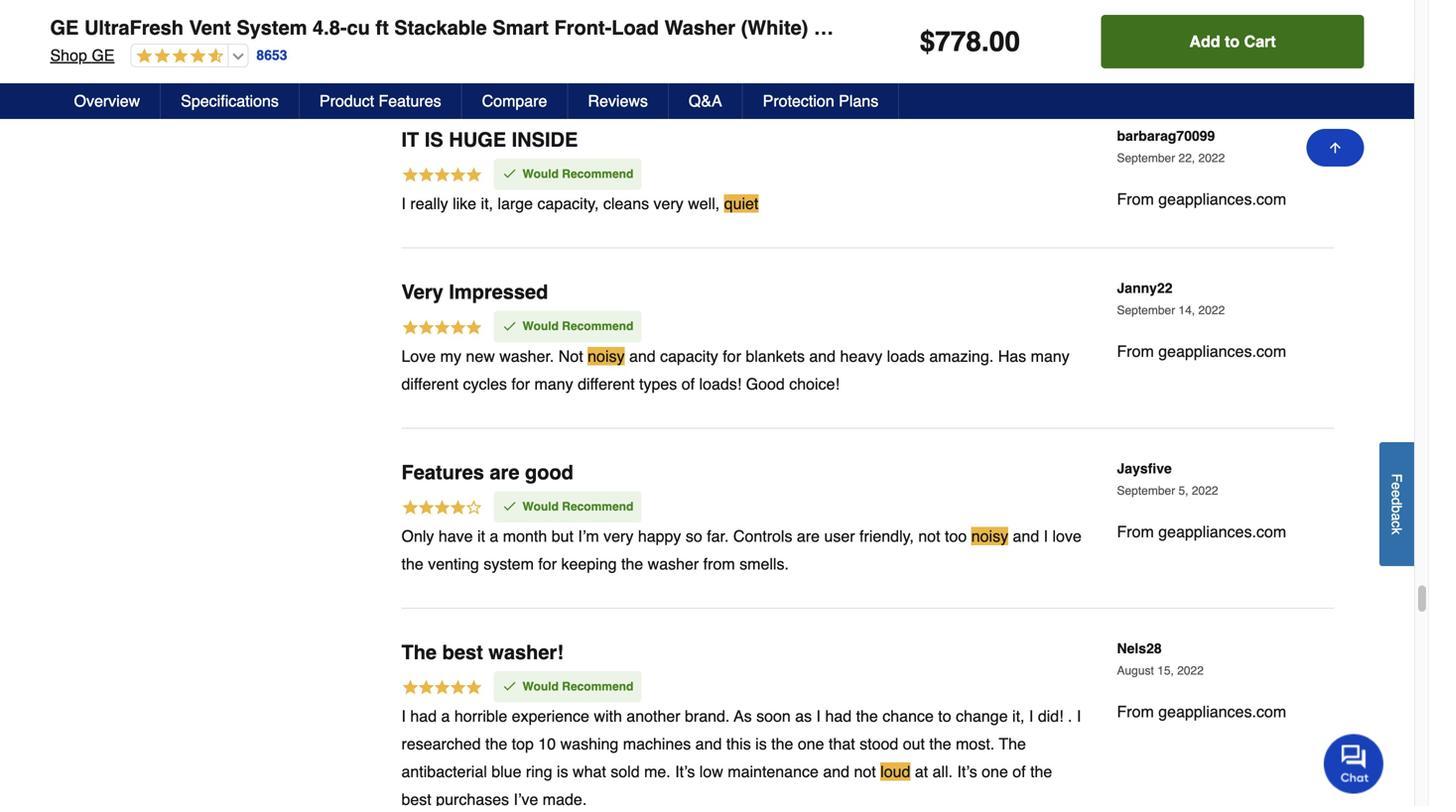 Task type: describe. For each thing, give the bounding box(es) containing it.
1 horizontal spatial noisy
[[971, 528, 1009, 546]]

what
[[573, 763, 606, 782]]

volume
[[915, 14, 966, 33]]

q&a
[[689, 92, 722, 110]]

jaysfive september 5, 2022
[[1117, 461, 1218, 498]]

recommend for it is huge inside
[[562, 167, 634, 181]]

very for well,
[[654, 195, 684, 213]]

is right load
[[775, 14, 787, 33]]

it's inside i had a horrible experience with another brand. as soon as i had the chance to change it, i did! . i researched the top 10 washing machines and this is the one that stood out the most. the antibacterial blue ring is what sold me. it's low maintenance and not
[[675, 763, 695, 782]]

reviews button
[[568, 83, 669, 119]]

stood
[[860, 736, 899, 754]]

the right out
[[929, 736, 952, 754]]

1 vertical spatial the
[[402, 642, 437, 665]]

to inside add to cart button
[[1225, 32, 1240, 51]]

but inside washer works great, but i never know when the load is finished. the bell volume is too low and i can keep it raised.
[[551, 14, 573, 33]]

loads
[[887, 347, 925, 366]]

0 horizontal spatial are
[[490, 461, 520, 484]]

never
[[586, 14, 626, 33]]

the inside the at all. it's one of the best purchases i've made.
[[1030, 763, 1052, 782]]

from geappliances.com for washer!
[[1117, 703, 1287, 722]]

and down that
[[823, 763, 850, 782]]

too for noisy
[[945, 528, 967, 546]]

very
[[402, 281, 443, 304]]

and inside and i love the venting system for keeping the washer from smells.
[[1013, 528, 1039, 546]]

geappliances.com for good
[[1159, 523, 1287, 541]]

2022 for good
[[1192, 484, 1218, 498]]

1 geappliances.com from the top
[[1159, 10, 1287, 28]]

from geappliances.com for good
[[1117, 523, 1287, 541]]

front-
[[554, 16, 612, 39]]

load
[[612, 16, 659, 39]]

shop ge
[[50, 46, 115, 65]]

horrible
[[454, 708, 507, 726]]

1 from from the top
[[1117, 10, 1154, 28]]

washer!
[[489, 642, 564, 665]]

the left the top
[[485, 736, 507, 754]]

soon
[[756, 708, 791, 726]]

1 vertical spatial features
[[402, 461, 484, 484]]

ge ultrafresh vent system 4.8-cu ft stackable smart front-load washer (white) energy star
[[50, 16, 955, 39]]

can
[[402, 42, 427, 60]]

it is huge inside
[[402, 128, 578, 151]]

all.
[[933, 763, 953, 782]]

month
[[503, 528, 547, 546]]

for inside and i love the venting system for keeping the washer from smells.
[[538, 555, 557, 574]]

made.
[[543, 791, 587, 807]]

is left 00 at the right top
[[971, 14, 982, 33]]

has
[[998, 347, 1027, 366]]

low inside washer works great, but i never know when the load is finished. the bell volume is too low and i can keep it raised.
[[1013, 14, 1037, 33]]

4.8-
[[313, 16, 347, 39]]

purchases
[[436, 791, 509, 807]]

checkmark image for huge
[[502, 166, 518, 182]]

d
[[1389, 498, 1405, 506]]

checkmark image for are
[[502, 499, 518, 515]]

and inside washer works great, but i never know when the load is finished. the bell volume is too low and i can keep it raised.
[[1042, 14, 1068, 33]]

new
[[466, 347, 495, 366]]

nels28 august 15, 2022
[[1117, 641, 1204, 678]]

stackable
[[394, 16, 487, 39]]

5 stars image for impressed
[[402, 318, 483, 340]]

and capacity for blankets and heavy loads amazing. has many different cycles for many different types of loads! good choice!
[[402, 347, 1070, 393]]

. inside i had a horrible experience with another brand. as soon as i had the chance to change it, i did! . i researched the top 10 washing machines and this is the one that stood out the most. the antibacterial blue ring is what sold me. it's low maintenance and not
[[1068, 708, 1072, 726]]

it's inside the at all. it's one of the best purchases i've made.
[[957, 763, 977, 782]]

would recommend for it is huge inside
[[523, 167, 634, 181]]

energy
[[814, 16, 898, 39]]

venting
[[428, 555, 479, 574]]

3 geappliances.com from the top
[[1159, 343, 1287, 361]]

from for good
[[1117, 523, 1154, 541]]

washer.
[[499, 347, 554, 366]]

the best washer!
[[402, 642, 564, 665]]

and up choice!
[[809, 347, 836, 366]]

1 vertical spatial it
[[477, 528, 485, 546]]

cart
[[1244, 32, 1276, 51]]

like
[[453, 195, 477, 213]]

00
[[989, 26, 1020, 58]]

recommend for features are good
[[562, 500, 634, 514]]

0 horizontal spatial ge
[[50, 16, 79, 39]]

not
[[559, 347, 583, 366]]

washer inside washer works great, but i never know when the load is finished. the bell volume is too low and i can keep it raised.
[[402, 14, 456, 33]]

system
[[484, 555, 534, 574]]

i'm
[[578, 528, 599, 546]]

of inside and capacity for blankets and heavy loads amazing. has many different cycles for many different types of loads! good choice!
[[682, 375, 695, 393]]

protection plans
[[763, 92, 879, 110]]

washer
[[648, 555, 699, 574]]

know
[[630, 14, 667, 33]]

not inside i had a horrible experience with another brand. as soon as i had the chance to change it, i did! . i researched the top 10 washing machines and this is the one that stood out the most. the antibacterial blue ring is what sold me. it's low maintenance and not
[[854, 763, 876, 782]]

janny22 september 14, 2022
[[1117, 280, 1225, 318]]

cleans
[[603, 195, 649, 213]]

2 e from the top
[[1389, 490, 1405, 498]]

janny22
[[1117, 280, 1173, 296]]

quiet
[[724, 195, 759, 213]]

controls
[[733, 528, 793, 546]]

f e e d b a c k button
[[1380, 443, 1414, 567]]

good
[[746, 375, 785, 393]]

1 from geappliances.com from the top
[[1117, 10, 1287, 28]]

impressed
[[449, 281, 548, 304]]

happy
[[638, 528, 681, 546]]

1 e from the top
[[1389, 483, 1405, 490]]

to inside i had a horrible experience with another brand. as soon as i had the chance to change it, i did! . i researched the top 10 washing machines and this is the one that stood out the most. the antibacterial blue ring is what sold me. it's low maintenance and not
[[938, 708, 952, 726]]

b
[[1389, 506, 1405, 513]]

0 horizontal spatial noisy
[[588, 347, 625, 366]]

of inside the at all. it's one of the best purchases i've made.
[[1013, 763, 1026, 782]]

it
[[402, 128, 419, 151]]

me.
[[644, 763, 671, 782]]

september for good
[[1117, 484, 1175, 498]]

heavy
[[840, 347, 883, 366]]

user
[[824, 528, 855, 546]]

i left did!
[[1029, 708, 1034, 726]]

overview button
[[54, 83, 161, 119]]

1 had from the left
[[410, 708, 437, 726]]

huge
[[449, 128, 506, 151]]

specifications button
[[161, 83, 300, 119]]

2022 for huge
[[1199, 151, 1225, 165]]

from
[[703, 555, 735, 574]]

machines
[[623, 736, 691, 754]]

1 vertical spatial for
[[512, 375, 530, 393]]

one inside the at all. it's one of the best purchases i've made.
[[982, 763, 1008, 782]]

the down soon
[[771, 736, 793, 754]]

love
[[1053, 528, 1082, 546]]

reviews
[[588, 92, 648, 110]]

geappliances.com for huge
[[1159, 190, 1287, 208]]

loud
[[881, 763, 911, 782]]

geappliances.com for washer!
[[1159, 703, 1287, 722]]

experience
[[512, 708, 590, 726]]

would for the best washer!
[[523, 680, 559, 694]]

0 vertical spatial best
[[442, 642, 483, 665]]

inside
[[512, 128, 578, 151]]

blue
[[492, 763, 522, 782]]

i left really
[[402, 195, 406, 213]]

1 vertical spatial are
[[797, 528, 820, 546]]

would recommend for the best washer!
[[523, 680, 634, 694]]

as
[[795, 708, 812, 726]]

is
[[425, 128, 443, 151]]

i inside and i love the venting system for keeping the washer from smells.
[[1044, 528, 1048, 546]]

when
[[672, 14, 710, 33]]

a inside i had a horrible experience with another brand. as soon as i had the chance to change it, i did! . i researched the top 10 washing machines and this is the one that stood out the most. the antibacterial blue ring is what sold me. it's low maintenance and not
[[441, 708, 450, 726]]

from geappliances.com for huge
[[1117, 190, 1287, 208]]

5 stars image for is
[[402, 166, 483, 187]]

i right 'as'
[[816, 708, 821, 726]]

top
[[512, 736, 534, 754]]

it, inside i had a horrible experience with another brand. as soon as i had the chance to change it, i did! . i researched the top 10 washing machines and this is the one that stood out the most. the antibacterial blue ring is what sold me. it's low maintenance and not
[[1012, 708, 1025, 726]]

i really like it, large capacity, cleans very well, quiet
[[402, 195, 759, 213]]



Task type: vqa. For each thing, say whether or not it's contained in the screenshot.
Railing inside the Handrails Stair Railing 11.8-in x 2.4-in x 38.5-in Black Steel Deck Stair Rail Kit
no



Task type: locate. For each thing, give the bounding box(es) containing it.
1 horizontal spatial many
[[1031, 347, 1070, 366]]

i right did!
[[1077, 708, 1081, 726]]

types
[[639, 375, 677, 393]]

it right have at left
[[477, 528, 485, 546]]

would up washer.
[[523, 320, 559, 334]]

overview
[[74, 92, 140, 110]]

q&a button
[[669, 83, 743, 119]]

1 horizontal spatial low
[[1013, 14, 1037, 33]]

and up types
[[629, 347, 656, 366]]

0 horizontal spatial best
[[402, 791, 432, 807]]

2 vertical spatial september
[[1117, 484, 1175, 498]]

september inside janny22 september 14, 2022
[[1117, 304, 1175, 318]]

best left washer!
[[442, 642, 483, 665]]

0 horizontal spatial not
[[854, 763, 876, 782]]

many right has
[[1031, 347, 1070, 366]]

0 vertical spatial one
[[798, 736, 824, 754]]

0 vertical spatial many
[[1031, 347, 1070, 366]]

0 horizontal spatial very
[[604, 528, 634, 546]]

2022 inside barbarag70099 september 22, 2022
[[1199, 151, 1225, 165]]

to
[[1225, 32, 1240, 51], [938, 708, 952, 726]]

5 stars image
[[402, 166, 483, 187], [402, 318, 483, 340], [402, 679, 483, 700]]

0 horizontal spatial it's
[[675, 763, 695, 782]]

recommend for the best washer!
[[562, 680, 634, 694]]

2 horizontal spatial a
[[1389, 513, 1405, 521]]

only have it a month but i'm very happy so far. controls are user friendly, not too noisy
[[402, 528, 1009, 546]]

1 checkmark image from the top
[[502, 318, 518, 334]]

. right volume
[[982, 26, 989, 58]]

would down inside
[[523, 167, 559, 181]]

is right ring
[[557, 763, 568, 782]]

are
[[490, 461, 520, 484], [797, 528, 820, 546]]

1 vertical spatial .
[[1068, 708, 1072, 726]]

2 horizontal spatial the
[[999, 736, 1026, 754]]

keeping
[[561, 555, 617, 574]]

that
[[829, 736, 855, 754]]

5 stars image for best
[[402, 679, 483, 700]]

the down only
[[402, 555, 424, 574]]

low inside i had a horrible experience with another brand. as soon as i had the chance to change it, i did! . i researched the top 10 washing machines and this is the one that stood out the most. the antibacterial blue ring is what sold me. it's low maintenance and not
[[700, 763, 723, 782]]

washer
[[402, 14, 456, 33], [665, 16, 736, 39]]

4 would recommend from the top
[[523, 680, 634, 694]]

checkmark image
[[502, 318, 518, 334], [502, 499, 518, 515]]

would recommend for features are good
[[523, 500, 634, 514]]

778
[[935, 26, 982, 58]]

.
[[982, 26, 989, 58], [1068, 708, 1072, 726]]

out
[[903, 736, 925, 754]]

noisy right not
[[588, 347, 625, 366]]

arrow up image
[[1328, 140, 1343, 156]]

$ 778 . 00
[[920, 26, 1020, 58]]

the inside i had a horrible experience with another brand. as soon as i had the chance to change it, i did! . i researched the top 10 washing machines and this is the one that stood out the most. the antibacterial blue ring is what sold me. it's low maintenance and not
[[999, 736, 1026, 754]]

recommend up with
[[562, 680, 634, 694]]

2022 right 22,
[[1199, 151, 1225, 165]]

and left love
[[1013, 528, 1039, 546]]

0 horizontal spatial it,
[[481, 195, 493, 213]]

and down brand.
[[695, 736, 722, 754]]

4 from from the top
[[1117, 523, 1154, 541]]

would for very impressed
[[523, 320, 559, 334]]

3 recommend from the top
[[562, 500, 634, 514]]

best inside the at all. it's one of the best purchases i've made.
[[402, 791, 432, 807]]

2 but from the top
[[552, 528, 574, 546]]

1 it's from the left
[[675, 763, 695, 782]]

2 vertical spatial for
[[538, 555, 557, 574]]

checkmark image up love my new washer. not noisy
[[502, 318, 518, 334]]

e up d
[[1389, 483, 1405, 490]]

0 vertical spatial to
[[1225, 32, 1240, 51]]

4 would from the top
[[523, 680, 559, 694]]

0 vertical spatial .
[[982, 26, 989, 58]]

from geappliances.com down 5,
[[1117, 523, 1287, 541]]

0 horizontal spatial too
[[945, 528, 967, 546]]

are left user
[[797, 528, 820, 546]]

barbarag70099
[[1117, 128, 1215, 144]]

it,
[[481, 195, 493, 213], [1012, 708, 1025, 726]]

smells.
[[740, 555, 789, 574]]

would recommend up i'm on the bottom of the page
[[523, 500, 634, 514]]

1 vertical spatial not
[[854, 763, 876, 782]]

recommend up i'm on the bottom of the page
[[562, 500, 634, 514]]

researched
[[402, 736, 481, 754]]

at
[[915, 763, 928, 782]]

would recommend up not
[[523, 320, 634, 334]]

finished.
[[791, 14, 850, 33]]

2 vertical spatial the
[[999, 736, 1026, 754]]

from geappliances.com up "add"
[[1117, 10, 1287, 28]]

2 from geappliances.com from the top
[[1117, 190, 1287, 208]]

at all. it's one of the best purchases i've made.
[[402, 763, 1052, 807]]

smart
[[493, 16, 549, 39]]

4.6 stars image
[[131, 48, 224, 66]]

to right "add"
[[1225, 32, 1240, 51]]

1 but from the top
[[551, 14, 573, 33]]

had up researched
[[410, 708, 437, 726]]

1 horizontal spatial of
[[1013, 763, 1026, 782]]

one down 'as'
[[798, 736, 824, 754]]

1 horizontal spatial ge
[[92, 46, 115, 65]]

too
[[987, 14, 1009, 33], [945, 528, 967, 546]]

very left well,
[[654, 195, 684, 213]]

1 horizontal spatial different
[[578, 375, 635, 393]]

a left month
[[490, 528, 499, 546]]

antibacterial
[[402, 763, 487, 782]]

raised.
[[483, 42, 530, 60]]

many
[[1031, 347, 1070, 366], [535, 375, 573, 393]]

0 vertical spatial very
[[654, 195, 684, 213]]

0 horizontal spatial washer
[[402, 14, 456, 33]]

from for washer!
[[1117, 703, 1154, 722]]

8653
[[257, 47, 287, 63]]

5 stars image up the my
[[402, 318, 483, 340]]

checkmark image up large
[[502, 166, 518, 182]]

system
[[237, 16, 307, 39]]

14,
[[1179, 304, 1195, 318]]

1 vertical spatial noisy
[[971, 528, 1009, 546]]

noisy left love
[[971, 528, 1009, 546]]

but right great,
[[551, 14, 573, 33]]

0 vertical spatial checkmark image
[[502, 166, 518, 182]]

too right 778
[[987, 14, 1009, 33]]

1 vertical spatial of
[[1013, 763, 1026, 782]]

the up researched
[[402, 642, 437, 665]]

different
[[402, 375, 459, 393], [578, 375, 635, 393]]

and right 00 at the right top
[[1042, 14, 1068, 33]]

0 vertical spatial are
[[490, 461, 520, 484]]

september inside "jaysfive september 5, 2022"
[[1117, 484, 1175, 498]]

add to cart
[[1190, 32, 1276, 51]]

would recommend
[[523, 167, 634, 181], [523, 320, 634, 334], [523, 500, 634, 514], [523, 680, 634, 694]]

f
[[1389, 474, 1405, 483]]

2 had from the left
[[825, 708, 852, 726]]

this
[[726, 736, 751, 754]]

3 would from the top
[[523, 500, 559, 514]]

only
[[402, 528, 434, 546]]

i left never
[[577, 14, 582, 33]]

0 vertical spatial the
[[855, 14, 882, 33]]

from geappliances.com down 15,
[[1117, 703, 1287, 722]]

0 horizontal spatial one
[[798, 736, 824, 754]]

0 vertical spatial september
[[1117, 151, 1175, 165]]

1 checkmark image from the top
[[502, 166, 518, 182]]

2 vertical spatial 5 stars image
[[402, 679, 483, 700]]

0 horizontal spatial a
[[441, 708, 450, 726]]

(white)
[[741, 16, 808, 39]]

a up the k
[[1389, 513, 1405, 521]]

it, right "like"
[[481, 195, 493, 213]]

5 from geappliances.com from the top
[[1117, 703, 1287, 722]]

had up that
[[825, 708, 852, 726]]

i
[[577, 14, 582, 33], [1072, 14, 1077, 33], [402, 195, 406, 213], [1044, 528, 1048, 546], [402, 708, 406, 726], [816, 708, 821, 726], [1029, 708, 1034, 726], [1077, 708, 1081, 726]]

features up it on the left top
[[379, 92, 441, 110]]

2022 for washer!
[[1177, 665, 1204, 678]]

are left good
[[490, 461, 520, 484]]

0 vertical spatial not
[[918, 528, 941, 546]]

2 would from the top
[[523, 320, 559, 334]]

features up 4 stars image
[[402, 461, 484, 484]]

another
[[627, 708, 680, 726]]

0 horizontal spatial different
[[402, 375, 459, 393]]

2 september from the top
[[1117, 304, 1175, 318]]

1 horizontal spatial best
[[442, 642, 483, 665]]

1 vertical spatial ge
[[92, 46, 115, 65]]

features are good
[[402, 461, 574, 484]]

3 5 stars image from the top
[[402, 679, 483, 700]]

1 vertical spatial checkmark image
[[502, 679, 518, 695]]

recommend for very impressed
[[562, 320, 634, 334]]

0 vertical spatial of
[[682, 375, 695, 393]]

1 different from the left
[[402, 375, 459, 393]]

1 horizontal spatial it,
[[1012, 708, 1025, 726]]

cycles
[[463, 375, 507, 393]]

4 stars image
[[402, 499, 483, 520]]

0 vertical spatial ge
[[50, 16, 79, 39]]

for down month
[[538, 555, 557, 574]]

4 recommend from the top
[[562, 680, 634, 694]]

best
[[442, 642, 483, 665], [402, 791, 432, 807]]

2022 right 5,
[[1192, 484, 1218, 498]]

too right friendly,
[[945, 528, 967, 546]]

jaysfive
[[1117, 461, 1172, 477]]

3 from from the top
[[1117, 343, 1154, 361]]

1 horizontal spatial one
[[982, 763, 1008, 782]]

3 from geappliances.com from the top
[[1117, 343, 1287, 361]]

0 horizontal spatial many
[[535, 375, 573, 393]]

2022 inside "jaysfive september 5, 2022"
[[1192, 484, 1218, 498]]

5 geappliances.com from the top
[[1159, 703, 1287, 722]]

0 vertical spatial for
[[723, 347, 741, 366]]

1 vertical spatial to
[[938, 708, 952, 726]]

bell
[[886, 14, 911, 33]]

1 horizontal spatial it's
[[957, 763, 977, 782]]

is
[[775, 14, 787, 33], [971, 14, 982, 33], [756, 736, 767, 754], [557, 763, 568, 782]]

0 vertical spatial 5 stars image
[[402, 166, 483, 187]]

i had a horrible experience with another brand. as soon as i had the chance to change it, i did! . i researched the top 10 washing machines and this is the one that stood out the most. the antibacterial blue ring is what sold me. it's low maintenance and not
[[402, 708, 1081, 782]]

very for happy
[[604, 528, 634, 546]]

is right this
[[756, 736, 767, 754]]

not right friendly,
[[918, 528, 941, 546]]

1 5 stars image from the top
[[402, 166, 483, 187]]

4 from geappliances.com from the top
[[1117, 523, 1287, 541]]

1 horizontal spatial had
[[825, 708, 852, 726]]

chance
[[883, 708, 934, 726]]

geappliances.com up 'add to cart'
[[1159, 10, 1287, 28]]

many down not
[[535, 375, 573, 393]]

1 vertical spatial one
[[982, 763, 1008, 782]]

choice!
[[789, 375, 840, 393]]

1 horizontal spatial not
[[918, 528, 941, 546]]

1 horizontal spatial for
[[538, 555, 557, 574]]

of
[[682, 375, 695, 393], [1013, 763, 1026, 782]]

5 from from the top
[[1117, 703, 1154, 722]]

washer works great, but i never know when the load is finished. the bell volume is too low and i can keep it raised.
[[402, 14, 1077, 60]]

september down barbarag70099 on the right of the page
[[1117, 151, 1175, 165]]

it's
[[675, 763, 695, 782], [957, 763, 977, 782]]

0 horizontal spatial to
[[938, 708, 952, 726]]

change
[[956, 708, 1008, 726]]

ge up shop
[[50, 16, 79, 39]]

15,
[[1158, 665, 1174, 678]]

noisy
[[588, 347, 625, 366], [971, 528, 1009, 546]]

2022 inside nels28 august 15, 2022
[[1177, 665, 1204, 678]]

a
[[1389, 513, 1405, 521], [490, 528, 499, 546], [441, 708, 450, 726]]

1 vertical spatial it,
[[1012, 708, 1025, 726]]

checkmark image for washer!
[[502, 679, 518, 695]]

the
[[714, 14, 736, 33], [402, 555, 424, 574], [621, 555, 643, 574], [856, 708, 878, 726], [485, 736, 507, 754], [771, 736, 793, 754], [929, 736, 952, 754], [1030, 763, 1052, 782]]

2 checkmark image from the top
[[502, 499, 518, 515]]

loads!
[[699, 375, 742, 393]]

very impressed
[[402, 281, 548, 304]]

compare
[[482, 92, 547, 110]]

1 horizontal spatial the
[[855, 14, 882, 33]]

washer left load
[[665, 16, 736, 39]]

would for features are good
[[523, 500, 559, 514]]

geappliances.com down 15,
[[1159, 703, 1287, 722]]

2 5 stars image from the top
[[402, 318, 483, 340]]

different down love
[[402, 375, 459, 393]]

the inside washer works great, but i never know when the load is finished. the bell volume is too low and i can keep it raised.
[[714, 14, 736, 33]]

i up researched
[[402, 708, 406, 726]]

with
[[594, 708, 622, 726]]

it right keep
[[470, 42, 478, 60]]

1 vertical spatial checkmark image
[[502, 499, 518, 515]]

1 horizontal spatial are
[[797, 528, 820, 546]]

e up b
[[1389, 490, 1405, 498]]

checkmark image up month
[[502, 499, 518, 515]]

from geappliances.com down 22,
[[1117, 190, 1287, 208]]

0 vertical spatial it,
[[481, 195, 493, 213]]

and i love the venting system for keeping the washer from smells.
[[402, 528, 1082, 574]]

of down capacity
[[682, 375, 695, 393]]

k
[[1389, 528, 1405, 535]]

one inside i had a horrible experience with another brand. as soon as i had the chance to change it, i did! . i researched the top 10 washing machines and this is the one that stood out the most. the antibacterial blue ring is what sold me. it's low maintenance and not
[[798, 736, 824, 754]]

22,
[[1179, 151, 1195, 165]]

ge right shop
[[92, 46, 115, 65]]

friendly,
[[860, 528, 914, 546]]

1 vertical spatial too
[[945, 528, 967, 546]]

1 september from the top
[[1117, 151, 1175, 165]]

i left love
[[1044, 528, 1048, 546]]

1 horizontal spatial very
[[654, 195, 684, 213]]

too inside washer works great, but i never know when the load is finished. the bell volume is too low and i can keep it raised.
[[987, 14, 1009, 33]]

1 vertical spatial 5 stars image
[[402, 318, 483, 340]]

geappliances.com down 22,
[[1159, 190, 1287, 208]]

too for low
[[987, 14, 1009, 33]]

1 vertical spatial best
[[402, 791, 432, 807]]

great,
[[506, 14, 547, 33]]

1 vertical spatial but
[[552, 528, 574, 546]]

ft
[[376, 16, 389, 39]]

chat invite button image
[[1324, 734, 1385, 795]]

capacity
[[660, 347, 718, 366]]

1 horizontal spatial .
[[1068, 708, 1072, 726]]

the left the bell
[[855, 14, 882, 33]]

would recommend for very impressed
[[523, 320, 634, 334]]

sold
[[611, 763, 640, 782]]

love
[[402, 347, 436, 366]]

amazing.
[[929, 347, 994, 366]]

september down janny22
[[1117, 304, 1175, 318]]

0 vertical spatial low
[[1013, 14, 1037, 33]]

keep
[[432, 42, 466, 60]]

1 horizontal spatial washer
[[665, 16, 736, 39]]

0 horizontal spatial had
[[410, 708, 437, 726]]

0 vertical spatial noisy
[[588, 347, 625, 366]]

september down jaysfive
[[1117, 484, 1175, 498]]

september inside barbarag70099 september 22, 2022
[[1117, 151, 1175, 165]]

love my new washer. not noisy
[[402, 347, 625, 366]]

2 horizontal spatial for
[[723, 347, 741, 366]]

the left load
[[714, 14, 736, 33]]

0 vertical spatial too
[[987, 14, 1009, 33]]

2022 inside janny22 september 14, 2022
[[1199, 304, 1225, 318]]

0 horizontal spatial .
[[982, 26, 989, 58]]

2022 right 14,
[[1199, 304, 1225, 318]]

would up month
[[523, 500, 559, 514]]

0 horizontal spatial the
[[402, 642, 437, 665]]

2 would recommend from the top
[[523, 320, 634, 334]]

1 vertical spatial low
[[700, 763, 723, 782]]

5 stars image up horrible
[[402, 679, 483, 700]]

checkmark image for impressed
[[502, 318, 518, 334]]

0 vertical spatial it
[[470, 42, 478, 60]]

different down not
[[578, 375, 635, 393]]

2 geappliances.com from the top
[[1159, 190, 1287, 208]]

checkmark image
[[502, 166, 518, 182], [502, 679, 518, 695]]

recommend up i really like it, large capacity, cleans very well, quiet
[[562, 167, 634, 181]]

2 checkmark image from the top
[[502, 679, 518, 695]]

from for huge
[[1117, 190, 1154, 208]]

features inside "button"
[[379, 92, 441, 110]]

1 horizontal spatial to
[[1225, 32, 1240, 51]]

of right 'all.'
[[1013, 763, 1026, 782]]

2 different from the left
[[578, 375, 635, 393]]

well,
[[688, 195, 720, 213]]

1 vertical spatial many
[[535, 375, 573, 393]]

product features button
[[300, 83, 462, 119]]

0 horizontal spatial of
[[682, 375, 695, 393]]

1 vertical spatial very
[[604, 528, 634, 546]]

a inside button
[[1389, 513, 1405, 521]]

2 vertical spatial a
[[441, 708, 450, 726]]

the down did!
[[1030, 763, 1052, 782]]

a up researched
[[441, 708, 450, 726]]

august
[[1117, 665, 1154, 678]]

2 from from the top
[[1117, 190, 1154, 208]]

0 horizontal spatial for
[[512, 375, 530, 393]]

one
[[798, 736, 824, 754], [982, 763, 1008, 782]]

1 recommend from the top
[[562, 167, 634, 181]]

september for huge
[[1117, 151, 1175, 165]]

it's right 'all.'
[[957, 763, 977, 782]]

1 would from the top
[[523, 167, 559, 181]]

1 vertical spatial a
[[490, 528, 499, 546]]

to right chance
[[938, 708, 952, 726]]

0 vertical spatial a
[[1389, 513, 1405, 521]]

works
[[460, 14, 502, 33]]

the up stood
[[856, 708, 878, 726]]

would recommend up experience
[[523, 680, 634, 694]]

1 horizontal spatial a
[[490, 528, 499, 546]]

i right 00 at the right top
[[1072, 14, 1077, 33]]

for
[[723, 347, 741, 366], [512, 375, 530, 393], [538, 555, 557, 574]]

1 horizontal spatial too
[[987, 14, 1009, 33]]

the inside washer works great, but i never know when the load is finished. the bell volume is too low and i can keep it raised.
[[855, 14, 882, 33]]

specifications
[[181, 92, 279, 110]]

shop
[[50, 46, 87, 65]]

5,
[[1179, 484, 1189, 498]]

2 it's from the left
[[957, 763, 977, 782]]

one down most.
[[982, 763, 1008, 782]]

from geappliances.com down 14,
[[1117, 343, 1287, 361]]

it inside washer works great, but i never know when the load is finished. the bell volume is too low and i can keep it raised.
[[470, 42, 478, 60]]

1 would recommend from the top
[[523, 167, 634, 181]]

4 geappliances.com from the top
[[1159, 523, 1287, 541]]

best down antibacterial
[[402, 791, 432, 807]]

features
[[379, 92, 441, 110], [402, 461, 484, 484]]

2 recommend from the top
[[562, 320, 634, 334]]

recommend up not
[[562, 320, 634, 334]]

0 vertical spatial checkmark image
[[502, 318, 518, 334]]

3 september from the top
[[1117, 484, 1175, 498]]

geappliances.com
[[1159, 10, 1287, 28], [1159, 190, 1287, 208], [1159, 343, 1287, 361], [1159, 523, 1287, 541], [1159, 703, 1287, 722]]

my
[[440, 347, 462, 366]]

the down "happy"
[[621, 555, 643, 574]]

checkmark image down washer!
[[502, 679, 518, 695]]

would recommend up i really like it, large capacity, cleans very well, quiet
[[523, 167, 634, 181]]

0 horizontal spatial low
[[700, 763, 723, 782]]

september
[[1117, 151, 1175, 165], [1117, 304, 1175, 318], [1117, 484, 1175, 498]]

would for it is huge inside
[[523, 167, 559, 181]]

0 vertical spatial features
[[379, 92, 441, 110]]

barbarag70099 september 22, 2022
[[1117, 128, 1225, 165]]

ring
[[526, 763, 552, 782]]

1 vertical spatial september
[[1117, 304, 1175, 318]]

low right me.
[[700, 763, 723, 782]]

3 would recommend from the top
[[523, 500, 634, 514]]

0 vertical spatial but
[[551, 14, 573, 33]]

for up loads! on the top
[[723, 347, 741, 366]]

would up experience
[[523, 680, 559, 694]]



